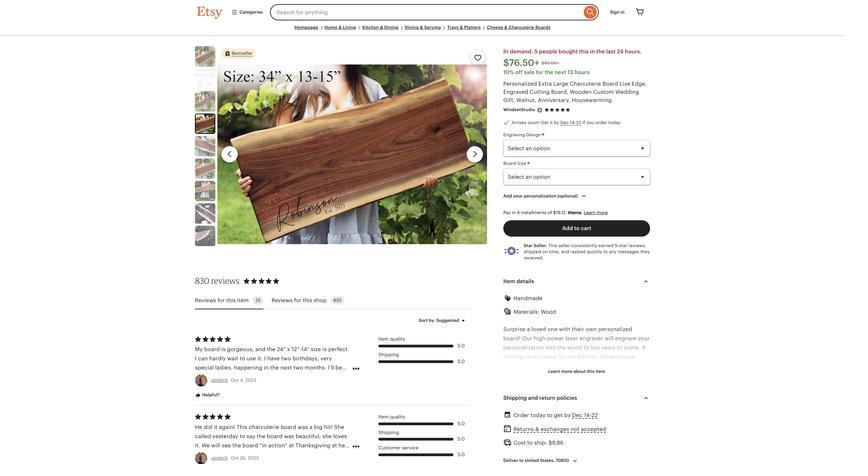 Task type: locate. For each thing, give the bounding box(es) containing it.
live inside windset studio is a teacher-owned business located in reno, nevada. we live our lives with the philosoph
[[553, 456, 562, 462]]

last inside surprise a loved one with their own personalized board! our high-power laser engraver will engrave your personalization into the wood to last years to come. a striking centerpiece for any kitchen, these unique personalized charcuterie boards can be used to serve charcuterie, cutting boards, appetizers, cheese, food prep, or even be used as home decor. a beautiful wedding gift, anniversary, housewarming, or just because! you're getting a genuine live edge walnut board crafted by hand when you order from windset studio.
[[591, 345, 601, 351]]

1 horizontal spatial charcuterie
[[570, 81, 602, 87]]

deliver to united states, 70810 button
[[499, 454, 585, 464]]

board inside personalized extra large charcuterie board live edge, engraved cutting board, wooden custom wedding gift, walnut, anniversary, housewarming
[[603, 81, 619, 87]]

gtnbtr6 link for gtnbtr6 oct 26, 2023
[[211, 456, 228, 461]]

own
[[586, 326, 597, 332]]

gtnbtr6 link up grade
[[211, 378, 228, 383]]

830 for 830 reviews
[[195, 276, 210, 286]]

0 vertical spatial gtnbtr6 link
[[211, 378, 228, 383]]

item
[[504, 279, 516, 284], [379, 336, 389, 342], [379, 414, 389, 420]]

can inside my board is gorgeous,  and the 24" x 12"-14" size is perfect. i can hardly wait to use it. i have two birthdays, very special ladies, happening in the next two months. i'll be ordering one of these for each lady.   i coated my board in food grade mineral oil. wiped excess oil off; the wood grain is beautiful.
[[198, 356, 208, 361]]

2 5.0 from the top
[[458, 359, 465, 364]]

next up 'lady.'
[[281, 365, 292, 371]]

None search field
[[270, 4, 600, 20]]

this right bought
[[580, 49, 589, 54]]

dec down 'genuine'
[[573, 412, 583, 418]]

large
[[554, 81, 569, 87]]

food up grain
[[195, 383, 207, 389]]

be
[[602, 363, 609, 369], [336, 365, 343, 371], [541, 382, 547, 388]]

personalized extra large charcuterie board live edge engraved image 8 image
[[195, 203, 216, 224]]

studio
[[527, 447, 544, 452]]

1 vertical spatial wood
[[323, 383, 338, 389]]

& left 'serving'
[[420, 25, 424, 30]]

personalized up charcuterie,
[[504, 363, 538, 369]]

personalized extra large charcuterie board live edge, engraved cutting board, wooden custom wedding gift, walnut, anniversary, housewarming
[[504, 81, 648, 103]]

in left 4
[[512, 210, 516, 215]]

oct for oct 26, 2023
[[231, 456, 239, 461]]

received.
[[524, 255, 544, 261]]

one inside my board is gorgeous,  and the 24" x 12"-14" size is perfect. i can hardly wait to use it. i have two birthdays, very special ladies, happening in the next two months. i'll be ordering one of these for each lady.   i coated my board in food grade mineral oil. wiped excess oil off; the wood grain is beautiful.
[[219, 374, 229, 380]]

0 horizontal spatial personalized extra large charcuterie board live edge engraved image 4 image
[[196, 114, 215, 133]]

2 horizontal spatial and
[[562, 249, 570, 254]]

0 horizontal spatial two
[[282, 356, 291, 361]]

last down engraver
[[591, 345, 601, 351]]

0 vertical spatial item
[[504, 279, 516, 284]]

learn more about this item
[[549, 369, 606, 374]]

banner
[[185, 0, 661, 24]]

appetizers,
[[580, 373, 609, 378]]

1 vertical spatial charcuterie
[[570, 81, 602, 87]]

item details button
[[498, 274, 657, 290]]

add for add to cart
[[563, 225, 573, 231]]

categories button
[[226, 6, 268, 18]]

1 vertical spatial these
[[238, 374, 252, 380]]

830 left reviews
[[195, 276, 210, 286]]

with inside surprise a loved one with their own personalized board! our high-power laser engraver will engrave your personalization into the wood to last years to come. a striking centerpiece for any kitchen, these unique personalized charcuterie boards can be used to serve charcuterie, cutting boards, appetizers, cheese, food prep, or even be used as home decor. a beautiful wedding gift, anniversary, housewarming, or just because! you're getting a genuine live edge walnut board crafted by hand when you order from windset studio.
[[560, 326, 571, 332]]

2023 up oil.
[[246, 378, 257, 383]]

in right located
[[644, 447, 649, 452]]

0 vertical spatial board
[[603, 81, 619, 87]]

0 vertical spatial can
[[198, 356, 208, 361]]

add to cart
[[563, 225, 592, 231]]

0 vertical spatial shipping
[[379, 352, 399, 357]]

banner containing categories
[[185, 0, 661, 24]]

shipping for gtnbtr6 oct 26, 2023
[[379, 430, 399, 435]]

by:
[[429, 318, 436, 323]]

1 horizontal spatial used
[[610, 363, 623, 369]]

be inside my board is gorgeous,  and the 24" x 12"-14" size is perfect. i can hardly wait to use it. i have two birthdays, very special ladies, happening in the next two months. i'll be ordering one of these for each lady.   i coated my board in food grade mineral oil. wiped excess oil off; the wood grain is beautiful.
[[336, 365, 343, 371]]

teacher-
[[556, 447, 578, 452]]

reviews right 25
[[272, 297, 293, 303]]

add up 'pay'
[[504, 194, 513, 199]]

these
[[601, 354, 616, 360], [238, 374, 252, 380]]

0 vertical spatial a
[[643, 345, 646, 351]]

windset down "cost"
[[504, 447, 525, 452]]

0 vertical spatial oct
[[231, 378, 239, 383]]

1 vertical spatial next
[[281, 365, 292, 371]]

this right about
[[587, 369, 595, 374]]

cutting
[[537, 373, 557, 378]]

oil
[[295, 383, 301, 389]]

1 gtnbtr6 from the top
[[211, 378, 228, 383]]

a right decor.
[[605, 382, 609, 388]]

26,
[[240, 456, 247, 461]]

2 vertical spatial shipping
[[379, 430, 399, 435]]

these down years
[[601, 354, 616, 360]]

2023 right the 26,
[[248, 456, 259, 461]]

2 horizontal spatial by
[[565, 412, 571, 418]]

gtnbtr6 oct 4, 2023
[[211, 378, 257, 383]]

your up the come.
[[639, 336, 650, 341]]

14- down 'genuine'
[[585, 412, 592, 418]]

and inside the this seller consistently earned 5-star reviews, shipped on time, and replied quickly to any messages they received.
[[562, 249, 570, 254]]

come.
[[625, 345, 641, 351]]

2 vertical spatial and
[[529, 395, 539, 401]]

home & living link
[[325, 25, 356, 30]]

25
[[256, 298, 261, 303]]

sign
[[611, 9, 620, 15]]

personalization up installments
[[524, 194, 557, 199]]

your inside surprise a loved one with their own personalized board! our high-power laser engraver will engrave your personalization into the wood to last years to come. a striking centerpiece for any kitchen, these unique personalized charcuterie boards can be used to serve charcuterie, cutting boards, appetizers, cheese, food prep, or even be used as home decor. a beautiful wedding gift, anniversary, housewarming, or just because! you're getting a genuine live edge walnut board crafted by hand when you order from windset studio.
[[639, 336, 650, 341]]

food
[[632, 373, 645, 378], [195, 383, 207, 389]]

these inside surprise a loved one with their own personalized board! our high-power laser engraver will engrave your personalization into the wood to last years to come. a striking centerpiece for any kitchen, these unique personalized charcuterie boards can be used to serve charcuterie, cutting boards, appetizers, cheese, food prep, or even be used as home decor. a beautiful wedding gift, anniversary, housewarming, or just because! you're getting a genuine live edge walnut board crafted by hand when you order from windset studio.
[[601, 354, 616, 360]]

surprise
[[504, 326, 526, 332]]

0 horizontal spatial last
[[591, 345, 601, 351]]

star_seller image
[[537, 107, 543, 113]]

1 oct from the top
[[231, 378, 239, 383]]

custom
[[594, 89, 615, 95]]

home
[[325, 25, 338, 30]]

returns & exchanges not accepted button
[[514, 424, 607, 434]]

handmade
[[514, 296, 543, 301]]

a inside windset studio is a teacher-owned business located in reno, nevada. we live our lives with the philosoph
[[552, 447, 555, 452]]

when
[[565, 410, 579, 415]]

2 vertical spatial a
[[552, 447, 555, 452]]

0 horizontal spatial of
[[231, 374, 236, 380]]

& right kitchen at the top left of the page
[[380, 25, 384, 30]]

0 vertical spatial windset
[[622, 410, 643, 415]]

2 quality from the top
[[390, 414, 406, 420]]

0 horizontal spatial 830
[[195, 276, 210, 286]]

1 5.0 from the top
[[458, 343, 465, 349]]

1 horizontal spatial a
[[552, 447, 555, 452]]

food inside surprise a loved one with their own personalized board! our high-power laser engraver will engrave your personalization into the wood to last years to come. a striking centerpiece for any kitchen, these unique personalized charcuterie boards can be used to serve charcuterie, cutting boards, appetizers, cheese, food prep, or even be used as home decor. a beautiful wedding gift, anniversary, housewarming, or just because! you're getting a genuine live edge walnut board crafted by hand when you order from windset studio.
[[632, 373, 645, 378]]

0 vertical spatial next
[[555, 69, 567, 75]]

and down seller
[[562, 249, 570, 254]]

next inside my board is gorgeous,  and the 24" x 12"-14" size is perfect. i can hardly wait to use it. i have two birthdays, very special ladies, happening in the next two months. i'll be ordering one of these for each lady.   i coated my board in food grade mineral oil. wiped excess oil off; the wood grain is beautiful.
[[281, 365, 292, 371]]

personalized extra large charcuterie board live edge engraved image 1 image
[[195, 46, 216, 67]]

0 horizontal spatial a
[[528, 326, 531, 332]]

dining down search for anything text box
[[405, 25, 419, 30]]

i right the it.
[[264, 356, 266, 361]]

1 vertical spatial item
[[596, 369, 606, 374]]

& for serving
[[420, 25, 424, 30]]

2 item quality from the top
[[379, 414, 406, 420]]

the left 24
[[597, 49, 606, 54]]

kitchen,
[[578, 354, 600, 360]]

personalized extra large charcuterie board live edge engraved image 4 image
[[218, 64, 488, 244], [196, 114, 215, 133]]

today down you're
[[531, 412, 546, 418]]

be up "appetizers,"
[[602, 363, 609, 369]]

add inside add to cart button
[[563, 225, 573, 231]]

size
[[311, 346, 321, 352]]

we
[[543, 456, 552, 462]]

returns & exchanges not accepted
[[514, 426, 607, 432]]

2 horizontal spatial board
[[504, 410, 520, 415]]

windset down walnut
[[622, 410, 643, 415]]

to left united
[[520, 458, 524, 463]]

learn more about this item button
[[544, 365, 611, 378]]

0 vertical spatial item
[[237, 297, 249, 303]]

2 oct from the top
[[231, 456, 239, 461]]

live right we
[[553, 456, 562, 462]]

0 horizontal spatial dec
[[561, 120, 569, 125]]

any up boards
[[568, 354, 577, 360]]

0 horizontal spatial learn
[[549, 369, 561, 374]]

of left "$19.12."
[[548, 210, 553, 215]]

0 horizontal spatial dining
[[385, 25, 399, 30]]

windsetstudio
[[504, 107, 536, 112]]

0 vertical spatial 830
[[195, 276, 210, 286]]

22 left if
[[577, 120, 582, 125]]

1 gtnbtr6 link from the top
[[211, 378, 228, 383]]

2 reviews from the left
[[272, 297, 293, 303]]

1 item quality from the top
[[379, 336, 406, 342]]

1 horizontal spatial add
[[563, 225, 573, 231]]

the up "have"
[[267, 346, 276, 352]]

more inside the learn more about this item dropdown button
[[562, 369, 573, 374]]

in right bought
[[591, 49, 596, 54]]

for inside surprise a loved one with their own personalized board! our high-power laser engraver will engrave your personalization into the wood to last years to come. a striking centerpiece for any kitchen, these unique personalized charcuterie boards can be used to serve charcuterie, cutting boards, appetizers, cheese, food prep, or even be used as home decor. a beautiful wedding gift, anniversary, housewarming, or just because! you're getting a genuine live edge walnut board crafted by hand when you order from windset studio.
[[559, 354, 566, 360]]

1 vertical spatial item quality
[[379, 414, 406, 420]]

add down 'klarna'
[[563, 225, 573, 231]]

1 horizontal spatial today
[[609, 120, 621, 125]]

by right the get
[[565, 412, 571, 418]]

4 5.0 from the top
[[458, 436, 465, 442]]

1 vertical spatial windset
[[504, 447, 525, 452]]

to up unique
[[618, 345, 623, 351]]

0 horizontal spatial wood
[[323, 383, 338, 389]]

0 vertical spatial item quality
[[379, 336, 406, 342]]

1 vertical spatial or
[[616, 391, 622, 397]]

1 horizontal spatial personalized
[[599, 326, 633, 332]]

a right the come.
[[643, 345, 646, 351]]

0 vertical spatial food
[[632, 373, 645, 378]]

to left cart
[[575, 225, 580, 231]]

& inside button
[[536, 426, 540, 432]]

personalized extra large charcuterie board live edge engraved image 3 image
[[195, 91, 216, 112]]

0 vertical spatial order
[[596, 120, 608, 125]]

tab list
[[195, 292, 471, 310]]

shipped
[[524, 249, 542, 254]]

1 vertical spatial with
[[588, 456, 599, 462]]

more left about
[[562, 369, 573, 374]]

0 horizontal spatial more
[[562, 369, 573, 374]]

1 horizontal spatial and
[[529, 395, 539, 401]]

2 vertical spatial board
[[504, 410, 520, 415]]

to inside "deliver to united states, 70810" dropdown button
[[520, 458, 524, 463]]

1 horizontal spatial windset
[[622, 410, 643, 415]]

this down reviews
[[226, 297, 236, 303]]

wooden
[[570, 89, 592, 95]]

returns
[[514, 426, 534, 432]]

shipping and return policies
[[504, 395, 578, 401]]

0 vertical spatial 2023
[[246, 378, 257, 383]]

1 horizontal spatial item
[[596, 369, 606, 374]]

$
[[549, 440, 553, 446]]

0 vertical spatial 22
[[577, 120, 582, 125]]

you right if
[[587, 120, 595, 125]]

gtnbtr6 left the 26,
[[211, 456, 228, 461]]

oct for oct 4, 2023
[[231, 378, 239, 383]]

quality for gtnbtr6 oct 4, 2023
[[390, 336, 406, 342]]

the inside windset studio is a teacher-owned business located in reno, nevada. we live our lives with the philosoph
[[600, 456, 609, 462]]

14- left if
[[571, 120, 577, 125]]

by right it
[[555, 120, 560, 125]]

1 vertical spatial of
[[231, 374, 236, 380]]

oct left the 26,
[[231, 456, 239, 461]]

and
[[562, 249, 570, 254], [256, 346, 266, 352], [529, 395, 539, 401]]

0 horizontal spatial used
[[549, 382, 562, 388]]

& for living
[[339, 25, 342, 30]]

i down my
[[195, 356, 197, 361]]

live down housewarming,
[[596, 400, 605, 406]]

board up hardly on the left of the page
[[204, 346, 220, 352]]

board up studio.
[[504, 410, 520, 415]]

1 quality from the top
[[390, 336, 406, 342]]

perfect.
[[329, 346, 350, 352]]

3 5.0 from the top
[[458, 421, 465, 426]]

is down "$"
[[546, 447, 550, 452]]

1 vertical spatial can
[[591, 363, 601, 369]]

people
[[540, 49, 558, 54]]

1 horizontal spatial any
[[610, 249, 617, 254]]

830 inside tab list
[[334, 298, 342, 303]]

board down 'i'll'
[[324, 374, 339, 380]]

1 vertical spatial personalized
[[504, 363, 538, 369]]

gift,
[[528, 391, 539, 397]]

0 vertical spatial add
[[504, 194, 513, 199]]

service
[[402, 445, 419, 451]]

0 vertical spatial personalization
[[524, 194, 557, 199]]

lady.
[[277, 374, 290, 380]]

0 vertical spatial dec
[[561, 120, 569, 125]]

sort
[[419, 318, 428, 323]]

dining
[[385, 25, 399, 30], [405, 25, 419, 30]]

i right 'lady.'
[[291, 374, 293, 380]]

1 vertical spatial used
[[549, 382, 562, 388]]

can up "appetizers,"
[[591, 363, 601, 369]]

any inside surprise a loved one with their own personalized board! our high-power laser engraver will engrave your personalization into the wood to last years to come. a striking centerpiece for any kitchen, these unique personalized charcuterie boards can be used to serve charcuterie, cutting boards, appetizers, cheese, food prep, or even be used as home decor. a beautiful wedding gift, anniversary, housewarming, or just because! you're getting a genuine live edge walnut board crafted by hand when you order from windset studio.
[[568, 354, 577, 360]]

for up charcuterie
[[559, 354, 566, 360]]

wiped
[[257, 383, 274, 389]]

wood down 'i'll'
[[323, 383, 338, 389]]

gtnbtr6 up grade
[[211, 378, 228, 383]]

surprise a loved one with their own personalized board! our high-power laser engraver will engrave your personalization into the wood to last years to come. a striking centerpiece for any kitchen, these unique personalized charcuterie boards can be used to serve charcuterie, cutting boards, appetizers, cheese, food prep, or even be used as home decor. a beautiful wedding gift, anniversary, housewarming, or just because! you're getting a genuine live edge walnut board crafted by hand when you order from windset studio.
[[504, 326, 650, 425]]

the down "have"
[[271, 365, 279, 371]]

1 horizontal spatial by
[[555, 120, 560, 125]]

dining right kitchen at the top left of the page
[[385, 25, 399, 30]]

0 horizontal spatial a
[[605, 382, 609, 388]]

item quality for gtnbtr6 oct 26, 2023
[[379, 414, 406, 420]]

today right if
[[609, 120, 621, 125]]

any down 5-
[[610, 249, 617, 254]]

2 gtnbtr6 from the top
[[211, 456, 228, 461]]

from
[[607, 410, 620, 415]]

0 horizontal spatial add
[[504, 194, 513, 199]]

1 horizontal spatial these
[[601, 354, 616, 360]]

and up the it.
[[256, 346, 266, 352]]

oct up the mineral
[[231, 378, 239, 383]]

and down even
[[529, 395, 539, 401]]

you inside surprise a loved one with their own personalized board! our high-power laser engraver will engrave your personalization into the wood to last years to come. a striking centerpiece for any kitchen, these unique personalized charcuterie boards can be used to serve charcuterie, cutting boards, appetizers, cheese, food prep, or even be used as home decor. a beautiful wedding gift, anniversary, housewarming, or just because! you're getting a genuine live edge walnut board crafted by hand when you order from windset studio.
[[580, 410, 590, 415]]

for inside my board is gorgeous,  and the 24" x 12"-14" size is perfect. i can hardly wait to use it. i have two birthdays, very special ladies, happening in the next two months. i'll be ordering one of these for each lady.   i coated my board in food grade mineral oil. wiped excess oil off; the wood grain is beautiful.
[[254, 374, 261, 380]]

item for gtnbtr6 oct 26, 2023
[[379, 414, 389, 420]]

0 vertical spatial your
[[514, 194, 523, 199]]

this
[[580, 49, 589, 54], [226, 297, 236, 303], [303, 297, 313, 303], [587, 369, 595, 374]]

i'll
[[328, 365, 334, 371]]

1 reviews from the left
[[195, 297, 216, 303]]

any
[[610, 249, 617, 254], [568, 354, 577, 360]]

boards
[[571, 363, 590, 369]]

housewarming,
[[574, 391, 615, 397]]

Search for anything text field
[[270, 4, 583, 20]]

a down "$"
[[552, 447, 555, 452]]

dec right it
[[561, 120, 569, 125]]

& for platters
[[460, 25, 463, 30]]

personalized
[[504, 81, 537, 87]]

0 vertical spatial quality
[[390, 336, 406, 342]]

gtnbtr6 for gtnbtr6 oct 26, 2023
[[211, 456, 228, 461]]

& for dining
[[380, 25, 384, 30]]

in demand. 5 people bought this in the last 24 hours.
[[504, 49, 642, 54]]

a up when
[[568, 400, 571, 406]]

for up oil.
[[254, 374, 261, 380]]

1 horizontal spatial food
[[632, 373, 645, 378]]

by left 'hand'
[[542, 410, 548, 415]]

months.
[[305, 365, 327, 371]]

to down earned
[[604, 249, 608, 254]]

order left from
[[592, 410, 606, 415]]

1 horizontal spatial 830
[[334, 298, 342, 303]]

a up the our
[[528, 326, 531, 332]]

1 vertical spatial shipping
[[504, 395, 527, 401]]

learn down centerpiece
[[549, 369, 561, 374]]

of
[[548, 210, 553, 215], [231, 374, 236, 380]]

these inside my board is gorgeous,  and the 24" x 12"-14" size is perfect. i can hardly wait to use it. i have two birthdays, very special ladies, happening in the next two months. i'll be ordering one of these for each lady.   i coated my board in food grade mineral oil. wiped excess oil off; the wood grain is beautiful.
[[238, 374, 252, 380]]

mineral
[[226, 383, 246, 389]]

1 horizontal spatial be
[[541, 382, 547, 388]]

0 horizontal spatial 14-
[[571, 120, 577, 125]]

deliver
[[504, 458, 519, 463]]

1 vertical spatial live
[[553, 456, 562, 462]]

is right the size
[[323, 346, 327, 352]]

0 horizontal spatial be
[[336, 365, 343, 371]]

you down 'genuine'
[[580, 410, 590, 415]]

reviews down 830 reviews
[[195, 297, 216, 303]]

in right the sign
[[621, 9, 625, 15]]

0 horizontal spatial food
[[195, 383, 207, 389]]

5 5.0 from the top
[[458, 452, 465, 457]]

gtnbtr6 link for gtnbtr6 oct 4, 2023
[[211, 378, 228, 383]]

2 gtnbtr6 link from the top
[[211, 456, 228, 461]]

0 vertical spatial live
[[596, 400, 605, 406]]

1 vertical spatial quality
[[390, 414, 406, 420]]

engraving design
[[504, 132, 543, 137]]

add inside add your personalization (optional) dropdown button
[[504, 194, 513, 199]]

can up "special"
[[198, 356, 208, 361]]

consistently
[[572, 243, 598, 248]]

item up decor.
[[596, 369, 606, 374]]

item inside dropdown button
[[596, 369, 606, 374]]

shipping inside dropdown button
[[504, 395, 527, 401]]

the down power
[[558, 345, 566, 351]]

gtnbtr6 for gtnbtr6 oct 4, 2023
[[211, 378, 228, 383]]

menu bar
[[197, 24, 649, 36]]

to
[[575, 225, 580, 231], [604, 249, 608, 254], [584, 345, 590, 351], [618, 345, 623, 351], [240, 356, 245, 361], [625, 363, 630, 369], [548, 412, 553, 418], [528, 440, 533, 446], [520, 458, 524, 463]]

to up kitchen,
[[584, 345, 590, 351]]

1 vertical spatial learn
[[549, 369, 561, 374]]

shipping for gtnbtr6 oct 4, 2023
[[379, 352, 399, 357]]

2 vertical spatial item
[[379, 414, 389, 420]]

to down unique
[[625, 363, 630, 369]]

hours.
[[626, 49, 642, 54]]

0 horizontal spatial board
[[504, 161, 517, 166]]

crafted
[[521, 410, 540, 415]]

can
[[198, 356, 208, 361], [591, 363, 601, 369]]

just
[[623, 391, 633, 397]]

lives
[[574, 456, 586, 462]]

none search field inside banner
[[270, 4, 600, 20]]

1 vertical spatial a
[[568, 400, 571, 406]]

0 horizontal spatial reviews
[[195, 297, 216, 303]]

by inside surprise a loved one with their own personalized board! our high-power laser engraver will engrave your personalization into the wood to last years to come. a striking centerpiece for any kitchen, these unique personalized charcuterie boards can be used to serve charcuterie, cutting boards, appetizers, cheese, food prep, or even be used as home decor. a beautiful wedding gift, anniversary, housewarming, or just because! you're getting a genuine live edge walnut board crafted by hand when you order from windset studio.
[[542, 410, 548, 415]]

charcuterie left boards
[[509, 25, 535, 30]]

1 vertical spatial food
[[195, 383, 207, 389]]

personalized extra large charcuterie board live edge engraved image 9 image
[[195, 226, 216, 246]]

& right trays
[[460, 25, 463, 30]]

1 vertical spatial your
[[639, 336, 650, 341]]

with down owned
[[588, 456, 599, 462]]

item left 25
[[237, 297, 249, 303]]

0 vertical spatial one
[[548, 326, 558, 332]]

0 vertical spatial these
[[601, 354, 616, 360]]

materials: wood
[[514, 309, 557, 315]]

food inside my board is gorgeous,  and the 24" x 12"-14" size is perfect. i can hardly wait to use it. i have two birthdays, very special ladies, happening in the next two months. i'll be ordering one of these for each lady.   i coated my board in food grade mineral oil. wiped excess oil off; the wood grain is beautiful.
[[195, 383, 207, 389]]

studio.
[[504, 419, 523, 425]]

0 horizontal spatial can
[[198, 356, 208, 361]]

ship:
[[535, 440, 548, 446]]

two down x
[[282, 356, 291, 361]]

one down ladies,
[[219, 374, 229, 380]]

i
[[195, 356, 197, 361], [264, 356, 266, 361], [291, 374, 293, 380]]

& right home
[[339, 25, 342, 30]]

order inside surprise a loved one with their own personalized board! our high-power laser engraver will engrave your personalization into the wood to last years to come. a striking centerpiece for any kitchen, these unique personalized charcuterie boards can be used to serve charcuterie, cutting boards, appetizers, cheese, food prep, or even be used as home decor. a beautiful wedding gift, anniversary, housewarming, or just because! you're getting a genuine live edge walnut board crafted by hand when you order from windset studio.
[[592, 410, 606, 415]]

cheese & charcuterie boards
[[488, 25, 551, 30]]

0 vertical spatial more
[[597, 210, 608, 215]]

1 vertical spatial two
[[294, 365, 304, 371]]



Task type: describe. For each thing, give the bounding box(es) containing it.
2 horizontal spatial i
[[291, 374, 293, 380]]

1 horizontal spatial personalized extra large charcuterie board live edge engraved image 4 image
[[218, 64, 488, 244]]

830 for 830
[[334, 298, 342, 303]]

2023 for gtnbtr6 oct 4, 2023
[[246, 378, 257, 383]]

serve
[[632, 363, 646, 369]]

1 dining from the left
[[385, 25, 399, 30]]

will
[[605, 336, 614, 341]]

business
[[598, 447, 621, 452]]

dining & serving link
[[405, 25, 441, 30]]

sign in button
[[606, 6, 630, 18]]

arrives
[[512, 120, 527, 125]]

2 horizontal spatial be
[[602, 363, 609, 369]]

trays & platters link
[[448, 25, 481, 30]]

my
[[314, 374, 322, 380]]

0 horizontal spatial personalized
[[504, 363, 538, 369]]

1 vertical spatial 14-
[[585, 412, 592, 418]]

& for charcuterie
[[505, 25, 508, 30]]

is down grade
[[210, 393, 215, 398]]

wait
[[227, 356, 238, 361]]

1 vertical spatial dec
[[573, 412, 583, 418]]

reviews for this shop
[[272, 297, 327, 303]]

trays & platters
[[448, 25, 481, 30]]

policies
[[557, 395, 578, 401]]

are
[[529, 437, 540, 443]]

0 horizontal spatial item
[[237, 297, 249, 303]]

add for add your personalization (optional)
[[504, 194, 513, 199]]

1 horizontal spatial two
[[294, 365, 304, 371]]

use
[[247, 356, 256, 361]]

to left the get
[[548, 412, 553, 418]]

not
[[571, 426, 580, 432]]

home & living
[[325, 25, 356, 30]]

wood inside my board is gorgeous,  and the 24" x 12"-14" size is perfect. i can hardly wait to use it. i have two birthdays, very special ladies, happening in the next two months. i'll be ordering one of these for each lady.   i coated my board in food grade mineral oil. wiped excess oil off; the wood grain is beautiful.
[[323, 383, 338, 389]]

excess
[[275, 383, 293, 389]]

the inside surprise a loved one with their own personalized board! our high-power laser engraver will engrave your personalization into the wood to last years to come. a striking centerpiece for any kitchen, these unique personalized charcuterie boards can be used to serve charcuterie, cutting boards, appetizers, cheese, food prep, or even be used as home decor. a beautiful wedding gift, anniversary, housewarming, or just because! you're getting a genuine live edge walnut board crafted by hand when you order from windset studio.
[[558, 345, 566, 351]]

special
[[195, 365, 214, 371]]

food for grain
[[195, 383, 207, 389]]

1 horizontal spatial i
[[264, 356, 266, 361]]

boards,
[[558, 373, 578, 378]]

because!
[[504, 400, 528, 406]]

customer
[[379, 445, 401, 451]]

wood
[[541, 309, 557, 315]]

edge,
[[632, 81, 648, 87]]

nevada.
[[520, 456, 542, 462]]

reviews,
[[629, 243, 647, 248]]

reviews
[[211, 276, 240, 286]]

item quality for gtnbtr6 oct 4, 2023
[[379, 336, 406, 342]]

owned
[[578, 447, 596, 452]]

tab list containing reviews for this item
[[195, 292, 471, 310]]

beautiful
[[611, 382, 634, 388]]

live inside surprise a loved one with their own personalized board! our high-power laser engraver will engrave your personalization into the wood to last years to come. a striking centerpiece for any kitchen, these unique personalized charcuterie boards can be used to serve charcuterie, cutting boards, appetizers, cheese, food prep, or even be used as home decor. a beautiful wedding gift, anniversary, housewarming, or just because! you're getting a genuine live edge walnut board crafted by hand when you order from windset studio.
[[596, 400, 605, 406]]

0 horizontal spatial i
[[195, 356, 197, 361]]

menu bar containing homepage
[[197, 24, 649, 36]]

0 horizontal spatial board
[[204, 346, 220, 352]]

1 vertical spatial a
[[605, 382, 609, 388]]

get
[[555, 412, 563, 418]]

personalized extra large charcuterie board live edge engraved image 2 image
[[195, 69, 216, 89]]

homepage link
[[295, 25, 319, 30]]

to inside add to cart button
[[575, 225, 580, 231]]

0 vertical spatial two
[[282, 356, 291, 361]]

shop
[[314, 297, 327, 303]]

replied
[[571, 249, 586, 254]]

for left shop
[[294, 297, 302, 303]]

housewarming
[[573, 97, 612, 103]]

board inside surprise a loved one with their own personalized board! our high-power laser engraver will engrave your personalization into the wood to last years to come. a striking centerpiece for any kitchen, these unique personalized charcuterie boards can be used to serve charcuterie, cutting boards, appetizers, cheese, food prep, or even be used as home decor. a beautiful wedding gift, anniversary, housewarming, or just because! you're getting a genuine live edge walnut board crafted by hand when you order from windset studio.
[[504, 410, 520, 415]]

for down 830 reviews
[[218, 297, 225, 303]]

charcuterie,
[[504, 373, 536, 378]]

this
[[549, 243, 558, 248]]

the down my
[[313, 383, 322, 389]]

and inside dropdown button
[[529, 395, 539, 401]]

personalized extra large charcuterie board live edge engraved image 5 image
[[195, 136, 216, 156]]

ordering
[[195, 374, 218, 380]]

categories
[[240, 9, 263, 15]]

the down $85.00+
[[545, 69, 554, 75]]

wood inside surprise a loved one with their own personalized board! our high-power laser engraver will engrave your personalization into the wood to last years to come. a striking centerpiece for any kitchen, these unique personalized charcuterie boards can be used to serve charcuterie, cutting boards, appetizers, cheese, food prep, or even be used as home decor. a beautiful wedding gift, anniversary, housewarming, or just because! you're getting a genuine live edge walnut board crafted by hand when you order from windset studio.
[[568, 345, 583, 351]]

24"
[[277, 346, 286, 352]]

star
[[524, 243, 533, 248]]

installments
[[521, 210, 547, 215]]

birthdays,
[[293, 356, 319, 361]]

0 vertical spatial personalized
[[599, 326, 633, 332]]

it
[[550, 120, 553, 125]]

to inside my board is gorgeous,  and the 24" x 12"-14" size is perfect. i can hardly wait to use it. i have two birthdays, very special ladies, happening in the next two months. i'll be ordering one of these for each lady.   i coated my board in food grade mineral oil. wiped excess oil off; the wood grain is beautiful.
[[240, 356, 245, 361]]

unique
[[617, 354, 636, 360]]

cost
[[514, 440, 526, 446]]

sale
[[525, 69, 535, 75]]

learn more button
[[584, 210, 608, 215]]

to inside the this seller consistently earned 5-star reviews, shipped on time, and replied quickly to any messages they received.
[[604, 249, 608, 254]]

add your personalization (optional) button
[[499, 189, 594, 203]]

item inside item details dropdown button
[[504, 279, 516, 284]]

charcuterie inside menu bar
[[509, 25, 535, 30]]

$76.50+
[[504, 58, 540, 68]]

united
[[525, 458, 539, 463]]

about
[[574, 369, 586, 374]]

your inside dropdown button
[[514, 194, 523, 199]]

personalized extra large charcuterie board live edge engraved image 7 image
[[195, 181, 216, 201]]

living
[[343, 25, 356, 30]]

charcuterie inside personalized extra large charcuterie board live edge, engraved cutting board, wooden custom wedding gift, walnut, anniversary, housewarming
[[570, 81, 602, 87]]

0 vertical spatial you
[[587, 120, 595, 125]]

can inside surprise a loved one with their own personalized board! our high-power laser engraver will engrave your personalization into the wood to last years to come. a striking centerpiece for any kitchen, these unique personalized charcuterie boards can be used to serve charcuterie, cutting boards, appetizers, cheese, food prep, or even be used as home decor. a beautiful wedding gift, anniversary, housewarming, or just because! you're getting a genuine live edge walnut board crafted by hand when you order from windset studio.
[[591, 363, 601, 369]]

sort by: suggested button
[[414, 314, 473, 328]]

star seller.
[[524, 243, 548, 248]]

soon! get
[[528, 120, 549, 125]]

pay
[[504, 210, 511, 215]]

add your personalization (optional)
[[504, 194, 578, 199]]

any inside the this seller consistently earned 5-star reviews, shipped on time, and replied quickly to any messages they received.
[[610, 249, 617, 254]]

anniversary,
[[541, 391, 573, 397]]

food for beautiful
[[632, 373, 645, 378]]

quality for gtnbtr6 oct 26, 2023
[[390, 414, 406, 420]]

2 horizontal spatial a
[[568, 400, 571, 406]]

2023 for gtnbtr6 oct 26, 2023
[[248, 456, 259, 461]]

and inside my board is gorgeous,  and the 24" x 12"-14" size is perfect. i can hardly wait to use it. i have two birthdays, very special ladies, happening in the next two months. i'll be ordering one of these for each lady.   i coated my board in food grade mineral oil. wiped excess oil off; the wood grain is beautiful.
[[256, 346, 266, 352]]

windset inside windset studio is a teacher-owned business located in reno, nevada. we live our lives with the philosoph
[[504, 447, 525, 452]]

personalized extra large charcuterie board live edge engraved image 6 image
[[195, 159, 216, 179]]

& for exchanges
[[536, 426, 540, 432]]

1 horizontal spatial 22
[[592, 412, 598, 418]]

with inside windset studio is a teacher-owned business located in reno, nevada. we live our lives with the philosoph
[[588, 456, 599, 462]]

reviews for reviews for this item
[[195, 297, 216, 303]]

for right sale on the right of page
[[536, 69, 544, 75]]

getting
[[547, 400, 566, 406]]

is inside windset studio is a teacher-owned business located in reno, nevada. we live our lives with the philosoph
[[546, 447, 550, 452]]

seller.
[[534, 243, 548, 248]]

0 vertical spatial 14-
[[571, 120, 577, 125]]

reviews for reviews for this shop
[[272, 297, 293, 303]]

personalization inside surprise a loved one with their own personalized board! our high-power laser engraver will engrave your personalization into the wood to last years to come. a striking centerpiece for any kitchen, these unique personalized charcuterie boards can be used to serve charcuterie, cutting boards, appetizers, cheese, food prep, or even be used as home decor. a beautiful wedding gift, anniversary, housewarming, or just because! you're getting a genuine live edge walnut board crafted by hand when you order from windset studio.
[[504, 345, 545, 351]]

in up each
[[264, 365, 269, 371]]

in inside windset studio is a teacher-owned business located in reno, nevada. we live our lives with the philosoph
[[644, 447, 649, 452]]

it.
[[258, 356, 263, 361]]

kitchen & dining link
[[363, 25, 399, 30]]

1 horizontal spatial board
[[324, 374, 339, 380]]

0 vertical spatial of
[[548, 210, 553, 215]]

one inside surprise a loved one with their own personalized board! our high-power laser engraver will engrave your personalization into the wood to last years to come. a striking centerpiece for any kitchen, these unique personalized charcuterie boards can be used to serve charcuterie, cutting boards, appetizers, cheese, food prep, or even be used as home decor. a beautiful wedding gift, anniversary, housewarming, or just because! you're getting a genuine live edge walnut board crafted by hand when you order from windset studio.
[[548, 326, 558, 332]]

gift,
[[504, 97, 515, 103]]

wedding
[[504, 391, 527, 397]]

my board is gorgeous,  and the 24" x 12"-14" size is perfect. i can hardly wait to use it. i have two birthdays, very special ladies, happening in the next two months. i'll be ordering one of these for each lady.   i coated my board in food grade mineral oil. wiped excess oil off; the wood grain is beautiful.
[[195, 346, 350, 398]]

on
[[543, 249, 548, 254]]

5-
[[616, 243, 620, 248]]

homepage
[[295, 25, 319, 30]]

engraving
[[504, 132, 526, 137]]

2 dining from the left
[[405, 25, 419, 30]]

in right my
[[341, 374, 346, 380]]

happening
[[234, 365, 263, 371]]

star
[[620, 243, 628, 248]]

$85.00+
[[542, 60, 560, 66]]

cheese,
[[610, 373, 631, 378]]

centerpiece
[[525, 354, 557, 360]]

in inside button
[[621, 9, 625, 15]]

1 horizontal spatial next
[[555, 69, 567, 75]]

this inside dropdown button
[[587, 369, 595, 374]]

board size
[[504, 161, 528, 166]]

of inside my board is gorgeous,  and the 24" x 12"-14" size is perfect. i can hardly wait to use it. i have two birthdays, very special ladies, happening in the next two months. i'll be ordering one of these for each lady.   i coated my board in food grade mineral oil. wiped excess oil off; the wood grain is beautiful.
[[231, 374, 236, 380]]

1 horizontal spatial last
[[607, 49, 616, 54]]

1 vertical spatial today
[[531, 412, 546, 418]]

is up hardly on the left of the page
[[222, 346, 226, 352]]

windset inside surprise a loved one with their own personalized board! our high-power laser engraver will engrave your personalization into the wood to last years to come. a striking centerpiece for any kitchen, these unique personalized charcuterie boards can be used to serve charcuterie, cutting boards, appetizers, cheese, food prep, or even be used as home decor. a beautiful wedding gift, anniversary, housewarming, or just because! you're getting a genuine live edge walnut board crafted by hand when you order from windset studio.
[[622, 410, 643, 415]]

this left shop
[[303, 297, 313, 303]]

each
[[263, 374, 276, 380]]

bestseller button
[[222, 48, 256, 59]]

engraver
[[580, 336, 604, 341]]

cheese
[[488, 25, 504, 30]]

1 horizontal spatial a
[[643, 345, 646, 351]]

helpful? button
[[190, 389, 225, 402]]

learn inside the learn more about this item dropdown button
[[549, 369, 561, 374]]

$76.50+ $85.00+
[[504, 58, 560, 68]]

accepted
[[582, 426, 607, 432]]

1 horizontal spatial learn
[[584, 210, 596, 215]]

personalization inside dropdown button
[[524, 194, 557, 199]]

70810
[[556, 458, 569, 463]]

0 horizontal spatial or
[[519, 382, 525, 388]]

item for gtnbtr6 oct 4, 2023
[[379, 336, 389, 342]]

to right we
[[528, 440, 533, 446]]



Task type: vqa. For each thing, say whether or not it's contained in the screenshot.
Time
no



